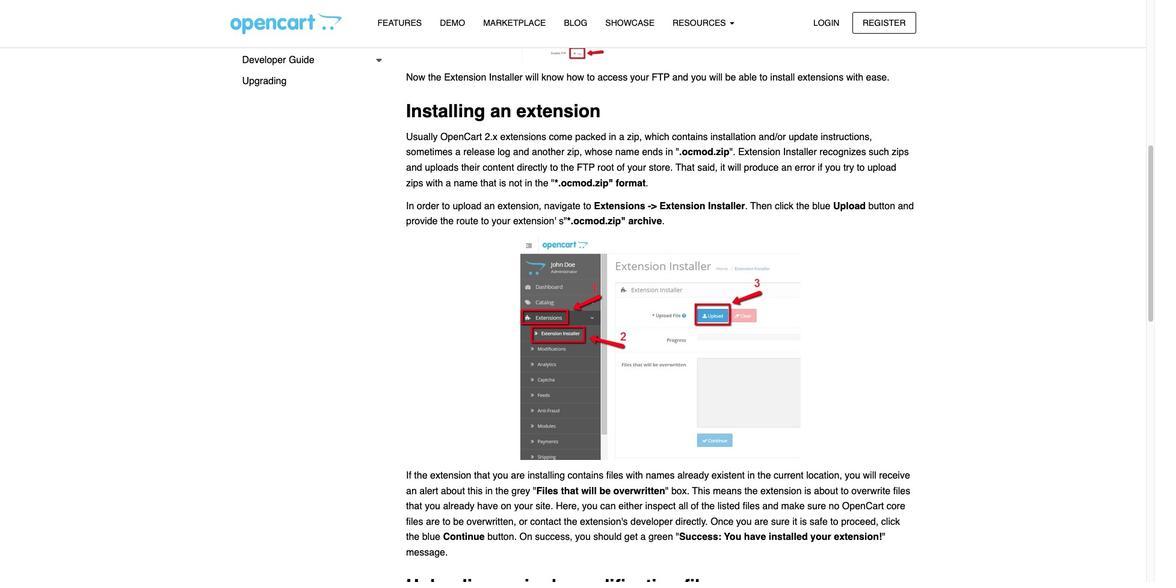 Task type: vqa. For each thing, say whether or not it's contained in the screenshot.
understand
no



Task type: locate. For each thing, give the bounding box(es) containing it.
1 horizontal spatial have
[[744, 532, 766, 543]]

will left able
[[709, 72, 723, 83]]

0 vertical spatial click
[[775, 201, 794, 212]]

zips up in
[[406, 178, 423, 189]]

*.ocmod.zip" for *.ocmod.zip" archive .
[[567, 216, 626, 227]]

come
[[549, 132, 573, 143]]

be
[[725, 72, 736, 83], [600, 486, 611, 497], [453, 517, 464, 528]]

your inside " box. this means the extension is about to overwrite files that you already have on your site.  here, you can either inspect all of the listed files and make sure no opencart core files are to be overwritten, or contact the extension's developer directly. once you are sure it is safe to proceed, click the blue
[[514, 501, 533, 512]]

if
[[406, 471, 412, 481]]

an down if
[[406, 486, 417, 497]]

reports link
[[230, 29, 388, 50]]

extension inside ". extension installer recognizes such zips and uploads their content directly to the ftp root of your store. that said, it will produce an error if you try to upload zips with a name that is not in the "
[[738, 147, 781, 158]]

1 vertical spatial extensions
[[500, 132, 546, 143]]

installing
[[406, 101, 485, 122]]

upload down such
[[868, 162, 897, 173]]

is inside ". extension installer recognizes such zips and uploads their content directly to the ftp root of your store. that said, it will produce an error if you try to upload zips with a name that is not in the "
[[499, 178, 506, 189]]

and right button on the top of the page
[[898, 201, 914, 212]]

name
[[615, 147, 640, 158], [454, 178, 478, 189]]

1 vertical spatial blue
[[422, 532, 440, 543]]

ftp down "settings" image on the top of the page
[[652, 72, 670, 83]]

are down alert
[[426, 517, 440, 528]]

have right you on the bottom of the page
[[744, 532, 766, 543]]

*.ocmod.zip" down the root
[[555, 178, 613, 189]]

an left the extension,
[[484, 201, 495, 212]]

0 vertical spatial installer
[[489, 72, 523, 83]]

0 horizontal spatial of
[[617, 162, 625, 173]]

0 vertical spatial extension
[[444, 72, 486, 83]]

0 vertical spatial contains
[[672, 132, 708, 143]]

extension up alert
[[430, 471, 471, 481]]

sometimes
[[406, 147, 453, 158]]

produce
[[744, 162, 779, 173]]

uploads
[[425, 162, 459, 173]]

" down overwrite
[[882, 532, 886, 543]]

reports
[[242, 34, 276, 45]]

already up this
[[677, 471, 709, 481]]

and
[[672, 72, 689, 83], [513, 147, 529, 158], [406, 162, 422, 173], [898, 201, 914, 212], [763, 501, 779, 512]]

1 horizontal spatial are
[[511, 471, 525, 481]]

it
[[721, 162, 725, 173], [793, 517, 797, 528]]

opencart inside usually opencart 2.x extensions come packed in a zip, which contains installation and/or update instructions, sometimes a release log and another zip, whose name ends in "
[[440, 132, 482, 143]]

1 vertical spatial installer
[[783, 147, 817, 158]]

with left ease.
[[846, 72, 864, 83]]

to right able
[[760, 72, 768, 83]]

0 horizontal spatial extensions
[[500, 132, 546, 143]]

2 vertical spatial extension
[[761, 486, 802, 497]]

installer down update
[[783, 147, 817, 158]]

in right ends
[[666, 147, 673, 158]]

that
[[676, 162, 695, 173]]

a down uploads
[[446, 178, 451, 189]]

demo
[[440, 18, 465, 28]]

settings image
[[520, 0, 802, 63]]

about
[[441, 486, 465, 497], [814, 486, 838, 497]]

you up overwrite
[[845, 471, 861, 481]]

. left then
[[745, 201, 748, 212]]

release
[[463, 147, 495, 158]]

" inside ". extension installer recognizes such zips and uploads their content directly to the ftp root of your store. that said, it will produce an error if you try to upload zips with a name that is not in the "
[[551, 178, 555, 189]]

developer guide
[[242, 55, 314, 66]]

with
[[846, 72, 864, 83], [426, 178, 443, 189], [626, 471, 643, 481]]

1 vertical spatial click
[[881, 517, 900, 528]]

files up files that will be overwritten
[[606, 471, 623, 481]]

usually opencart 2.x extensions come packed in a zip, which contains installation and/or update instructions, sometimes a release log and another zip, whose name ends in "
[[406, 132, 872, 158]]

it right the said,
[[721, 162, 725, 173]]

2 horizontal spatial extension
[[738, 147, 781, 158]]

1 horizontal spatial blue
[[812, 201, 831, 212]]

0 horizontal spatial already
[[443, 501, 475, 512]]

" inside usually opencart 2.x extensions come packed in a zip, which contains installation and/or update instructions, sometimes a release log and another zip, whose name ends in "
[[676, 147, 679, 158]]

a
[[619, 132, 625, 143], [455, 147, 461, 158], [446, 178, 451, 189], [641, 532, 646, 543]]

1 vertical spatial *.ocmod.zip"
[[567, 216, 626, 227]]

1 vertical spatial already
[[443, 501, 475, 512]]

0 vertical spatial zips
[[892, 147, 909, 158]]

be up continue
[[453, 517, 464, 528]]

0 vertical spatial blue
[[812, 201, 831, 212]]

installer left then
[[708, 201, 745, 212]]

0 horizontal spatial ftp
[[577, 162, 595, 173]]

extension down 'current'
[[761, 486, 802, 497]]

0 vertical spatial be
[[725, 72, 736, 83]]

to right the try
[[857, 162, 865, 173]]

0 vertical spatial already
[[677, 471, 709, 481]]

with down uploads
[[426, 178, 443, 189]]

"
[[676, 147, 679, 158], [551, 178, 555, 189], [533, 486, 536, 497], [665, 486, 669, 497], [676, 532, 679, 543], [882, 532, 886, 543]]

2 vertical spatial extension
[[660, 201, 706, 212]]

1 horizontal spatial upload
[[868, 162, 897, 173]]

extension right >
[[660, 201, 706, 212]]

showcase link
[[597, 13, 664, 34]]

to down location, on the bottom of page
[[841, 486, 849, 497]]

1 horizontal spatial with
[[626, 471, 643, 481]]

guide
[[289, 55, 314, 66]]

that inside ". extension installer recognizes such zips and uploads their content directly to the ftp root of your store. that said, it will produce an error if you try to upload zips with a name that is not in the "
[[481, 178, 497, 189]]

that inside if the extension that you are installing contains files with names already existent in the current location, you will receive an alert about this in the grey "
[[474, 471, 490, 481]]

should
[[593, 532, 622, 543]]

the right "means"
[[745, 486, 758, 497]]

0 horizontal spatial click
[[775, 201, 794, 212]]

2 about from the left
[[814, 486, 838, 497]]

your up format
[[628, 162, 646, 173]]

blog link
[[555, 13, 597, 34]]

0 vertical spatial name
[[615, 147, 640, 158]]

be up can
[[600, 486, 611, 497]]

0 horizontal spatial zips
[[406, 178, 423, 189]]

and/or
[[759, 132, 786, 143]]

features link
[[369, 13, 431, 34]]

1 vertical spatial opencart
[[842, 501, 884, 512]]

ftp
[[652, 72, 670, 83], [577, 162, 595, 173]]

now the extension installer will know how to access your ftp and you will be able to install extensions with ease.
[[406, 72, 890, 83]]

the down error
[[796, 201, 810, 212]]

1 horizontal spatial extension
[[660, 201, 706, 212]]

*.ocmod.zip" for *.ocmod.zip" format .
[[555, 178, 613, 189]]

1 horizontal spatial extension
[[516, 101, 601, 122]]

that
[[481, 178, 497, 189], [474, 471, 490, 481], [561, 486, 579, 497], [406, 501, 422, 512]]

1 horizontal spatial it
[[793, 517, 797, 528]]

0 horizontal spatial extension
[[430, 471, 471, 481]]

opencart
[[440, 132, 482, 143], [842, 501, 884, 512]]

blue up message.
[[422, 532, 440, 543]]

extension inside if the extension that you are installing contains files with names already existent in the current location, you will receive an alert about this in the grey "
[[430, 471, 471, 481]]

to right route
[[481, 216, 489, 227]]

0 vertical spatial extension
[[516, 101, 601, 122]]

alert
[[420, 486, 438, 497]]

access
[[598, 72, 628, 83]]

opencart up proceed,
[[842, 501, 884, 512]]

contains up files that will be overwritten
[[568, 471, 604, 481]]

it inside ". extension installer recognizes such zips and uploads their content directly to the ftp root of your store. that said, it will produce an error if you try to upload zips with a name that is not in the "
[[721, 162, 725, 173]]

in right not
[[525, 178, 532, 189]]

0 horizontal spatial extension
[[444, 72, 486, 83]]

the down another
[[561, 162, 574, 173]]

and right log
[[513, 147, 529, 158]]

0 horizontal spatial zip,
[[567, 147, 582, 158]]

existent
[[712, 471, 745, 481]]

1 vertical spatial sure
[[771, 517, 790, 528]]

sure up "safe"
[[808, 501, 826, 512]]

on
[[501, 501, 512, 512]]

" up that
[[676, 147, 679, 158]]

2 vertical spatial installer
[[708, 201, 745, 212]]

about down location, on the bottom of page
[[814, 486, 838, 497]]

and inside ". extension installer recognizes such zips and uploads their content directly to the ftp root of your store. that said, it will produce an error if you try to upload zips with a name that is not in the "
[[406, 162, 422, 173]]

contains
[[672, 132, 708, 143], [568, 471, 604, 481]]

1 vertical spatial have
[[744, 532, 766, 543]]

0 horizontal spatial it
[[721, 162, 725, 173]]

inspect
[[645, 501, 676, 512]]

already
[[677, 471, 709, 481], [443, 501, 475, 512]]

extension for an
[[516, 101, 601, 122]]

your inside ". extension installer recognizes such zips and uploads their content directly to the ftp root of your store. that said, it will produce an error if you try to upload zips with a name that is not in the "
[[628, 162, 646, 173]]

contains up .ocmod.zip
[[672, 132, 708, 143]]

1 horizontal spatial .
[[662, 216, 665, 227]]

with inside ". extension installer recognizes such zips and uploads their content directly to the ftp root of your store. that said, it will produce an error if you try to upload zips with a name that is not in the "
[[426, 178, 443, 189]]

of right all at bottom
[[691, 501, 699, 512]]

you left able
[[691, 72, 707, 83]]

0 horizontal spatial opencart
[[440, 132, 482, 143]]

" box. this means the extension is about to overwrite files that you already have on your site.  here, you can either inspect all of the listed files and make sure no opencart core files are to be overwritten, or contact the extension's developer directly. once you are sure it is safe to proceed, click the blue
[[406, 486, 911, 543]]

you inside ". extension installer recognizes such zips and uploads their content directly to the ftp root of your store. that said, it will produce an error if you try to upload zips with a name that is not in the "
[[825, 162, 841, 173]]

1 horizontal spatial click
[[881, 517, 900, 528]]

about left this
[[441, 486, 465, 497]]

0 horizontal spatial blue
[[422, 532, 440, 543]]

0 horizontal spatial about
[[441, 486, 465, 497]]

1 horizontal spatial extensions
[[798, 72, 844, 83]]

1 horizontal spatial be
[[600, 486, 611, 497]]

resources link
[[664, 13, 743, 34]]

are up grey
[[511, 471, 525, 481]]

installer
[[489, 72, 523, 83], [783, 147, 817, 158], [708, 201, 745, 212]]

2 vertical spatial with
[[626, 471, 643, 481]]

2.x
[[485, 132, 498, 143]]

0 vertical spatial zip,
[[627, 132, 642, 143]]

login
[[813, 18, 840, 27]]

1 horizontal spatial about
[[814, 486, 838, 497]]

0 vertical spatial ftp
[[652, 72, 670, 83]]

and left 'make'
[[763, 501, 779, 512]]

it inside " box. this means the extension is about to overwrite files that you already have on your site.  here, you can either inspect all of the listed files and make sure no opencart core files are to be overwritten, or contact the extension's developer directly. once you are sure it is safe to proceed, click the blue
[[793, 517, 797, 528]]

extensions right install
[[798, 72, 844, 83]]

extension
[[444, 72, 486, 83], [738, 147, 781, 158], [660, 201, 706, 212]]

store.
[[649, 162, 673, 173]]

0 vertical spatial upload
[[868, 162, 897, 173]]

0 vertical spatial is
[[499, 178, 506, 189]]

1 horizontal spatial opencart
[[842, 501, 884, 512]]

0 horizontal spatial be
[[453, 517, 464, 528]]

this
[[468, 486, 483, 497]]

zips
[[892, 147, 909, 158], [406, 178, 423, 189]]

1 horizontal spatial name
[[615, 147, 640, 158]]

your inside button and provide the route to your extension' s"
[[492, 216, 511, 227]]

extensions up log
[[500, 132, 546, 143]]

blue left the upload
[[812, 201, 831, 212]]

-
[[648, 201, 651, 212]]

0 vertical spatial *.ocmod.zip"
[[555, 178, 613, 189]]

*.ocmod.zip" down extensions
[[567, 216, 626, 227]]

" right grey
[[533, 486, 536, 497]]

2 horizontal spatial extension
[[761, 486, 802, 497]]

.
[[646, 178, 649, 189], [745, 201, 748, 212], [662, 216, 665, 227]]

2 vertical spatial be
[[453, 517, 464, 528]]

the left route
[[440, 216, 454, 227]]

1 horizontal spatial of
[[691, 501, 699, 512]]

able
[[739, 72, 757, 83]]

name left ends
[[615, 147, 640, 158]]

1 vertical spatial name
[[454, 178, 478, 189]]

showcase
[[606, 18, 655, 28]]

0 vertical spatial of
[[617, 162, 625, 173]]

upload
[[833, 201, 866, 212]]

you right if
[[825, 162, 841, 173]]

2 horizontal spatial with
[[846, 72, 864, 83]]

grey
[[512, 486, 530, 497]]

be left able
[[725, 72, 736, 83]]

and inside usually opencart 2.x extensions come packed in a zip, which contains installation and/or update instructions, sometimes a release log and another zip, whose name ends in "
[[513, 147, 529, 158]]

have up overwritten,
[[477, 501, 498, 512]]

opencart - open source shopping cart solution image
[[230, 13, 341, 34]]

can
[[600, 501, 616, 512]]

" up navigate
[[551, 178, 555, 189]]

extension up installing
[[444, 72, 486, 83]]

extension up come
[[516, 101, 601, 122]]

0 horizontal spatial installer
[[489, 72, 523, 83]]

sure up installed at the right
[[771, 517, 790, 528]]

1 vertical spatial upload
[[453, 201, 482, 212]]

to right navigate
[[583, 201, 591, 212]]

opencart up release
[[440, 132, 482, 143]]

0 vertical spatial opencart
[[440, 132, 482, 143]]

0 horizontal spatial .
[[646, 178, 649, 189]]

blue inside " box. this means the extension is about to overwrite files that you already have on your site.  here, you can either inspect all of the listed files and make sure no opencart core files are to be overwritten, or contact the extension's developer directly. once you are sure it is safe to proceed, click the blue
[[422, 532, 440, 543]]

2 horizontal spatial installer
[[783, 147, 817, 158]]

zips right such
[[892, 147, 909, 158]]

it down 'make'
[[793, 517, 797, 528]]

1 vertical spatial of
[[691, 501, 699, 512]]

1 vertical spatial it
[[793, 517, 797, 528]]

your down the extension,
[[492, 216, 511, 227]]

to down another
[[550, 162, 558, 173]]

1 horizontal spatial contains
[[672, 132, 708, 143]]

files inside if the extension that you are installing contains files with names already existent in the current location, you will receive an alert about this in the grey "
[[606, 471, 623, 481]]

installation
[[711, 132, 756, 143]]

here,
[[556, 501, 580, 512]]

and inside " box. this means the extension is about to overwrite files that you already have on your site.  here, you can either inspect all of the listed files and make sure no opencart core files are to be overwritten, or contact the extension's developer directly. once you are sure it is safe to proceed, click the blue
[[763, 501, 779, 512]]

ftp inside ". extension installer recognizes such zips and uploads their content directly to the ftp root of your store. that said, it will produce an error if you try to upload zips with a name that is not in the "
[[577, 162, 595, 173]]

2 horizontal spatial .
[[745, 201, 748, 212]]

route
[[456, 216, 478, 227]]

packed
[[575, 132, 606, 143]]

*.ocmod.zip" format .
[[555, 178, 649, 189]]

1 vertical spatial contains
[[568, 471, 604, 481]]

and down sometimes on the top left of page
[[406, 162, 422, 173]]

" left box.
[[665, 486, 669, 497]]

*.ocmod.zip"
[[555, 178, 613, 189], [567, 216, 626, 227]]

site.
[[536, 501, 553, 512]]

an inside if the extension that you are installing contains files with names already existent in the current location, you will receive an alert about this in the grey "
[[406, 486, 417, 497]]

will up overwrite
[[863, 471, 877, 481]]

1 vertical spatial zip,
[[567, 147, 582, 158]]

. down in order to upload an extension, navigate to extensions -> extension installer . then click the blue upload
[[662, 216, 665, 227]]

0 horizontal spatial contains
[[568, 471, 604, 481]]

is
[[499, 178, 506, 189], [805, 486, 812, 497], [800, 517, 807, 528]]

already down this
[[443, 501, 475, 512]]

to inside button and provide the route to your extension' s"
[[481, 216, 489, 227]]

0 horizontal spatial have
[[477, 501, 498, 512]]

you
[[691, 72, 707, 83], [825, 162, 841, 173], [493, 471, 508, 481], [845, 471, 861, 481], [425, 501, 440, 512], [582, 501, 598, 512], [736, 517, 752, 528], [575, 532, 591, 543]]

how
[[567, 72, 584, 83]]

extension installer image
[[520, 237, 802, 461]]

0 vertical spatial with
[[846, 72, 864, 83]]

0 horizontal spatial sure
[[771, 517, 790, 528]]

0 vertical spatial .
[[646, 178, 649, 189]]

that down alert
[[406, 501, 422, 512]]

0 horizontal spatial name
[[454, 178, 478, 189]]

get
[[625, 532, 638, 543]]

zip, left the which
[[627, 132, 642, 143]]

of
[[617, 162, 625, 173], [691, 501, 699, 512]]

all
[[679, 501, 688, 512]]

0 vertical spatial it
[[721, 162, 725, 173]]

0 horizontal spatial with
[[426, 178, 443, 189]]

2 vertical spatial .
[[662, 216, 665, 227]]

of right the root
[[617, 162, 625, 173]]

current
[[774, 471, 804, 481]]

will down ".
[[728, 162, 741, 173]]

0 vertical spatial have
[[477, 501, 498, 512]]

already inside if the extension that you are installing contains files with names already existent in the current location, you will receive an alert about this in the grey "
[[677, 471, 709, 481]]

developer
[[242, 55, 286, 66]]

1 about from the left
[[441, 486, 465, 497]]

error
[[795, 162, 815, 173]]

listed
[[718, 501, 740, 512]]

extension up produce
[[738, 147, 781, 158]]

1 horizontal spatial already
[[677, 471, 709, 481]]

installer inside ". extension installer recognizes such zips and uploads their content directly to the ftp root of your store. that said, it will produce an error if you try to upload zips with a name that is not in the "
[[783, 147, 817, 158]]

zip,
[[627, 132, 642, 143], [567, 147, 582, 158]]

. for *.ocmod.zip" format .
[[646, 178, 649, 189]]



Task type: describe. For each thing, give the bounding box(es) containing it.
overwritten,
[[467, 517, 516, 528]]

marketplace
[[483, 18, 546, 28]]

the up on
[[496, 486, 509, 497]]

contact
[[530, 517, 561, 528]]

you left "should"
[[575, 532, 591, 543]]

once
[[711, 517, 734, 528]]

means
[[713, 486, 742, 497]]

in up whose
[[609, 132, 616, 143]]

message.
[[406, 548, 448, 558]]

files that will be overwritten
[[536, 486, 665, 497]]

your right access
[[630, 72, 649, 83]]

click inside " box. this means the extension is about to overwrite files that you already have on your site.  here, you can either inspect all of the listed files and make sure no opencart core files are to be overwritten, or contact the extension's developer directly. once you are sure it is safe to proceed, click the blue
[[881, 517, 900, 528]]

safe
[[810, 517, 828, 528]]

the down here,
[[564, 517, 577, 528]]

an inside ". extension installer recognizes such zips and uploads their content directly to the ftp root of your store. that said, it will produce an error if you try to upload zips with a name that is not in the "
[[782, 162, 792, 173]]

" inside " message.
[[882, 532, 886, 543]]

" message.
[[406, 532, 886, 558]]

the left 'current'
[[758, 471, 771, 481]]

upgrading
[[242, 76, 287, 87]]

names
[[646, 471, 675, 481]]

1 vertical spatial zips
[[406, 178, 423, 189]]

and down "settings" image on the top of the page
[[672, 72, 689, 83]]

1 horizontal spatial zips
[[892, 147, 909, 158]]

archive
[[628, 216, 662, 227]]

overwritten
[[613, 486, 665, 497]]

usually
[[406, 132, 438, 143]]

2 horizontal spatial be
[[725, 72, 736, 83]]

1 horizontal spatial installer
[[708, 201, 745, 212]]

extension inside " box. this means the extension is about to overwrite files that you already have on your site.  here, you can either inspect all of the listed files and make sure no opencart core files are to be overwritten, or contact the extension's developer directly. once you are sure it is safe to proceed, click the blue
[[761, 486, 802, 497]]

on
[[520, 532, 532, 543]]

2 vertical spatial is
[[800, 517, 807, 528]]

if the extension that you are installing contains files with names already existent in the current location, you will receive an alert about this in the grey "
[[406, 471, 910, 497]]

that inside " box. this means the extension is about to overwrite files that you already have on your site.  here, you can either inspect all of the listed files and make sure no opencart core files are to be overwritten, or contact the extension's developer directly. once you are sure it is safe to proceed, click the blue
[[406, 501, 422, 512]]

to right how
[[587, 72, 595, 83]]

the right now
[[428, 72, 441, 83]]

to right "order" on the top left
[[442, 201, 450, 212]]

the up message.
[[406, 532, 420, 543]]

name inside ". extension installer recognizes such zips and uploads their content directly to the ftp root of your store. that said, it will produce an error if you try to upload zips with a name that is not in the "
[[454, 178, 478, 189]]

either
[[619, 501, 643, 512]]

you up on
[[493, 471, 508, 481]]

contains inside usually opencart 2.x extensions come packed in a zip, which contains installation and/or update instructions, sometimes a release log and another zip, whose name ends in "
[[672, 132, 708, 143]]

with inside if the extension that you are installing contains files with names already existent in the current location, you will receive an alert about this in the grey "
[[626, 471, 643, 481]]

name inside usually opencart 2.x extensions come packed in a zip, which contains installation and/or update instructions, sometimes a release log and another zip, whose name ends in "
[[615, 147, 640, 158]]

extension'
[[513, 216, 556, 227]]

the down "directly"
[[535, 178, 549, 189]]

are inside if the extension that you are installing contains files with names already existent in the current location, you will receive an alert about this in the grey "
[[511, 471, 525, 481]]

installed
[[769, 532, 808, 543]]

the right if
[[414, 471, 428, 481]]

tools link
[[230, 8, 388, 29]]

continue button. on success, you should get a green " success: you have installed your extension!
[[443, 532, 882, 543]]

upload inside ". extension installer recognizes such zips and uploads their content directly to the ftp root of your store. that said, it will produce an error if you try to upload zips with a name that is not in the "
[[868, 162, 897, 173]]

content
[[483, 162, 514, 173]]

to down no
[[831, 517, 839, 528]]

0 horizontal spatial are
[[426, 517, 440, 528]]

will up 'extension's'
[[581, 486, 597, 497]]

green
[[649, 532, 673, 543]]

you left can
[[582, 501, 598, 512]]

overwrite
[[852, 486, 891, 497]]

know
[[542, 72, 564, 83]]

in right this
[[485, 486, 493, 497]]

developer
[[631, 517, 673, 528]]

not
[[509, 178, 522, 189]]

the inside button and provide the route to your extension' s"
[[440, 216, 454, 227]]

directly
[[517, 162, 547, 173]]

their
[[461, 162, 480, 173]]

1 vertical spatial is
[[805, 486, 812, 497]]

and inside button and provide the route to your extension' s"
[[898, 201, 914, 212]]

a right packed
[[619, 132, 625, 143]]

to up continue
[[443, 517, 451, 528]]

tools
[[242, 13, 265, 23]]

ends
[[642, 147, 663, 158]]

provide
[[406, 216, 438, 227]]

marketplace link
[[474, 13, 555, 34]]

try
[[844, 162, 854, 173]]

contains inside if the extension that you are installing contains files with names already existent in the current location, you will receive an alert about this in the grey "
[[568, 471, 604, 481]]

" right green
[[676, 532, 679, 543]]

format
[[616, 178, 646, 189]]

.ocmod.zip
[[679, 147, 730, 158]]

your down "safe"
[[811, 532, 831, 543]]

extensions
[[594, 201, 645, 212]]

files
[[536, 486, 558, 497]]

extensions inside usually opencart 2.x extensions come packed in a zip, which contains installation and/or update instructions, sometimes a release log and another zip, whose name ends in "
[[500, 132, 546, 143]]

make
[[781, 501, 805, 512]]

1 vertical spatial be
[[600, 486, 611, 497]]

extension,
[[498, 201, 542, 212]]

will inside ". extension installer recognizes such zips and uploads their content directly to the ftp root of your store. that said, it will produce an error if you try to upload zips with a name that is not in the "
[[728, 162, 741, 173]]

will inside if the extension that you are installing contains files with names already existent in the current location, you will receive an alert about this in the grey "
[[863, 471, 877, 481]]

continue
[[443, 532, 485, 543]]

blog
[[564, 18, 587, 28]]

about inside if the extension that you are installing contains files with names already existent in the current location, you will receive an alert about this in the grey "
[[441, 486, 465, 497]]

such
[[869, 147, 889, 158]]

then
[[750, 201, 772, 212]]

recognizes
[[820, 147, 866, 158]]

0 vertical spatial sure
[[808, 501, 826, 512]]

1 vertical spatial .
[[745, 201, 748, 212]]

directly.
[[676, 517, 708, 528]]

you up you on the bottom of the page
[[736, 517, 752, 528]]

*.ocmod.zip" archive .
[[567, 216, 665, 227]]

register
[[863, 18, 906, 27]]

" inside " box. this means the extension is about to overwrite files that you already have on your site.  here, you can either inspect all of the listed files and make sure no opencart core files are to be overwritten, or contact the extension's developer directly. once you are sure it is safe to proceed, click the blue
[[665, 486, 669, 497]]

. for *.ocmod.zip" archive .
[[662, 216, 665, 227]]

which
[[645, 132, 669, 143]]

location,
[[806, 471, 842, 481]]

a inside ". extension installer recognizes such zips and uploads their content directly to the ftp root of your store. that said, it will produce an error if you try to upload zips with a name that is not in the "
[[446, 178, 451, 189]]

". extension installer recognizes such zips and uploads their content directly to the ftp root of your store. that said, it will produce an error if you try to upload zips with a name that is not in the "
[[406, 147, 909, 189]]

".
[[730, 147, 736, 158]]

another
[[532, 147, 565, 158]]

success,
[[535, 532, 573, 543]]

be inside " box. this means the extension is about to overwrite files that you already have on your site.  here, you can either inspect all of the listed files and make sure no opencart core files are to be overwritten, or contact the extension's developer directly. once you are sure it is safe to proceed, click the blue
[[453, 517, 464, 528]]

upgrading link
[[230, 71, 388, 92]]

in right existent
[[748, 471, 755, 481]]

have inside " box. this means the extension is about to overwrite files that you already have on your site.  here, you can either inspect all of the listed files and make sure no opencart core files are to be overwritten, or contact the extension's developer directly. once you are sure it is safe to proceed, click the blue
[[477, 501, 498, 512]]

2 horizontal spatial are
[[755, 517, 769, 528]]

this
[[692, 486, 710, 497]]

the down this
[[702, 501, 715, 512]]

will left know
[[526, 72, 539, 83]]

features
[[378, 18, 422, 28]]

update
[[789, 132, 818, 143]]

receive
[[879, 471, 910, 481]]

about inside " box. this means the extension is about to overwrite files that you already have on your site.  here, you can either inspect all of the listed files and make sure no opencart core files are to be overwritten, or contact the extension's developer directly. once you are sure it is safe to proceed, click the blue
[[814, 486, 838, 497]]

of inside ". extension installer recognizes such zips and uploads their content directly to the ftp root of your store. that said, it will produce an error if you try to upload zips with a name that is not in the "
[[617, 162, 625, 173]]

extension for the
[[430, 471, 471, 481]]

1 horizontal spatial ftp
[[652, 72, 670, 83]]

files right listed
[[743, 501, 760, 512]]

install
[[770, 72, 795, 83]]

a right the get
[[641, 532, 646, 543]]

of inside " box. this means the extension is about to overwrite files that you already have on your site.  here, you can either inspect all of the listed files and make sure no opencart core files are to be overwritten, or contact the extension's developer directly. once you are sure it is safe to proceed, click the blue
[[691, 501, 699, 512]]

that up here,
[[561, 486, 579, 497]]

developer guide link
[[230, 50, 388, 71]]

in
[[406, 201, 414, 212]]

button
[[869, 201, 895, 212]]

0 horizontal spatial upload
[[453, 201, 482, 212]]

core
[[887, 501, 905, 512]]

extension's
[[580, 517, 628, 528]]

button.
[[487, 532, 517, 543]]

said,
[[697, 162, 718, 173]]

0 vertical spatial extensions
[[798, 72, 844, 83]]

you down alert
[[425, 501, 440, 512]]

demo link
[[431, 13, 474, 34]]

box.
[[671, 486, 690, 497]]

an up 2.x
[[490, 101, 511, 122]]

ease.
[[866, 72, 890, 83]]

a left release
[[455, 147, 461, 158]]

log
[[498, 147, 511, 158]]

in inside ". extension installer recognizes such zips and uploads their content directly to the ftp root of your store. that said, it will produce an error if you try to upload zips with a name that is not in the "
[[525, 178, 532, 189]]

files up message.
[[406, 517, 423, 528]]

opencart inside " box. this means the extension is about to overwrite files that you already have on your site.  here, you can either inspect all of the listed files and make sure no opencart core files are to be overwritten, or contact the extension's developer directly. once you are sure it is safe to proceed, click the blue
[[842, 501, 884, 512]]

" inside if the extension that you are installing contains files with names already existent in the current location, you will receive an alert about this in the grey "
[[533, 486, 536, 497]]

proceed,
[[841, 517, 879, 528]]

1 horizontal spatial zip,
[[627, 132, 642, 143]]

already inside " box. this means the extension is about to overwrite files that you already have on your site.  here, you can either inspect all of the listed files and make sure no opencart core files are to be overwritten, or contact the extension's developer directly. once you are sure it is safe to proceed, click the blue
[[443, 501, 475, 512]]

files up core
[[893, 486, 911, 497]]



